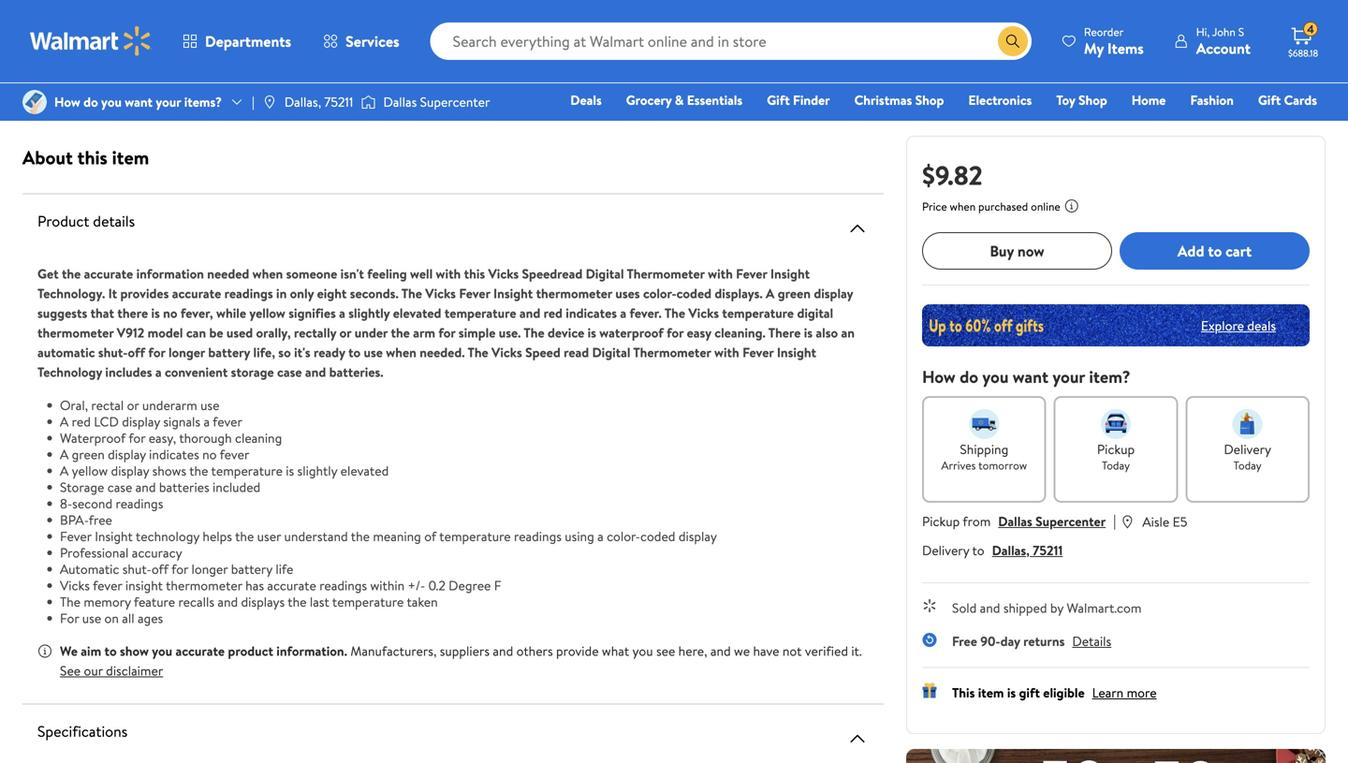 Task type: describe. For each thing, give the bounding box(es) containing it.
the up the speed
[[524, 323, 545, 342]]

about this item
[[22, 144, 149, 170]]

others
[[516, 642, 553, 660]]

delivery today
[[1224, 440, 1271, 473]]

search icon image
[[1005, 34, 1020, 49]]

pickup for pickup today
[[1097, 440, 1135, 458]]

3+ day shipping inside product group
[[30, 38, 105, 54]]

gift for finder
[[767, 91, 790, 109]]

or inside 'oral, rectal or underarm use a red lcd display signals a fever waterproof for easy, thorough cleaning a green display indicates no fever a yellow display shows the temperature is slightly elevated storage case and batteries included 8-second readings bpa-free fever insight technology helps the user understand the meaning of temperature readings using a color-coded display professional accuracy automatic shut-off for longer battery life vicks fever insight thermometer has accurate readings within +/- 0.2 degree f the memory feature recalls and displays the last temperature taken for use on all ages'
[[127, 396, 139, 414]]

needed.
[[420, 343, 465, 361]]

&
[[675, 91, 684, 109]]

indicates inside get the accurate information needed when someone isn't feeling well with this vicks speedread digital thermometer with fever insight technology. it provides accurate readings in only eight seconds. the vicks fever insight thermometer uses color-coded displays. a green display suggests that there is no fever, while yellow signifies a slightly elevated temperature and red indicates a fever. the vicks temperature digital thermometer v912 model can be used orally, rectally or under the arm for simple use. the device is waterproof for easy cleaning. there is also an automatic shut-off for longer battery life, so it's ready to use when needed. the vicks speed read digital thermometer with fever insight technology includes a convenient storage case and batteries.
[[566, 304, 617, 322]]

color- inside 'oral, rectal or underarm use a red lcd display signals a fever waterproof for easy, thorough cleaning a green display indicates no fever a yellow display shows the temperature is slightly elevated storage case and batteries included 8-second readings bpa-free fever insight technology helps the user understand the meaning of temperature readings using a color-coded display professional accuracy automatic shut-off for longer battery life vicks fever insight thermometer has accurate readings within +/- 0.2 degree f the memory feature recalls and displays the last temperature taken for use on all ages'
[[607, 527, 640, 545]]

1 vertical spatial thermometer
[[633, 343, 711, 361]]

battery inside 'oral, rectal or underarm use a red lcd display signals a fever waterproof for easy, thorough cleaning a green display indicates no fever a yellow display shows the temperature is slightly elevated storage case and batteries included 8-second readings bpa-free fever insight technology helps the user understand the meaning of temperature readings using a color-coded display professional accuracy automatic shut-off for longer battery life vicks fever insight thermometer has accurate readings within +/- 0.2 degree f the memory feature recalls and displays the last temperature taken for use on all ages'
[[231, 560, 272, 578]]

cleaning.
[[715, 323, 766, 342]]

with right well
[[436, 264, 461, 283]]

color- inside get the accurate information needed when someone isn't feeling well with this vicks speedread digital thermometer with fever insight technology. it provides accurate readings in only eight seconds. the vicks fever insight thermometer uses color-coded displays. a green display suggests that there is no fever, while yellow signifies a slightly elevated temperature and red indicates a fever. the vicks temperature digital thermometer v912 model can be used orally, rectally or under the arm for simple use. the device is waterproof for easy cleaning. there is also an automatic shut-off for longer battery life, so it's ready to use when needed. the vicks speed read digital thermometer with fever insight technology includes a convenient storage case and batteries.
[[643, 284, 677, 302]]

information
[[136, 264, 204, 283]]

suppliers
[[440, 642, 490, 660]]

memory
[[84, 593, 131, 611]]

our
[[84, 661, 103, 680]]

temperature down cleaning
[[211, 462, 283, 480]]

dallas, 75211
[[284, 93, 353, 111]]

hi, john s account
[[1196, 24, 1251, 59]]

2- for 15
[[676, 38, 686, 54]]

explore deals link
[[1194, 309, 1284, 342]]

a inside get the accurate information needed when someone isn't feeling well with this vicks speedread digital thermometer with fever insight technology. it provides accurate readings in only eight seconds. the vicks fever insight thermometer uses color-coded displays. a green display suggests that there is no fever, while yellow signifies a slightly elevated temperature and red indicates a fever. the vicks temperature digital thermometer v912 model can be used orally, rectally or under the arm for simple use. the device is waterproof for easy cleaning. there is also an automatic shut-off for longer battery life, so it's ready to use when needed. the vicks speed read digital thermometer with fever insight technology includes a convenient storage case and batteries.
[[766, 284, 775, 302]]

free 90-day returns details
[[952, 632, 1111, 650]]

and right sold in the bottom right of the page
[[980, 599, 1000, 617]]

and left we in the bottom right of the page
[[710, 642, 731, 660]]

2 vertical spatial when
[[386, 343, 416, 361]]

day for product group containing 142
[[471, 38, 487, 54]]

online
[[1031, 198, 1060, 214]]

shut- inside 'oral, rectal or underarm use a red lcd display signals a fever waterproof for easy, thorough cleaning a green display indicates no fever a yellow display shows the temperature is slightly elevated storage case and batteries included 8-second readings bpa-free fever insight technology helps the user understand the meaning of temperature readings using a color-coded display professional accuracy automatic shut-off for longer battery life vicks fever insight thermometer has accurate readings within +/- 0.2 degree f the memory feature recalls and displays the last temperature taken for use on all ages'
[[122, 560, 152, 578]]

insight down there
[[777, 343, 816, 361]]

grocery
[[626, 91, 672, 109]]

0 vertical spatial 75211
[[324, 93, 353, 111]]

insight up use.
[[493, 284, 533, 302]]

temperature up 'simple'
[[445, 304, 516, 322]]

temperature right last
[[332, 593, 404, 611]]

is left the gift
[[1007, 683, 1016, 702]]

add to cart button
[[1120, 232, 1310, 270]]

batteries.
[[329, 363, 383, 381]]

2-day shipping for 142
[[461, 38, 530, 54]]

needed
[[207, 264, 249, 283]]

accurate up fever,
[[172, 284, 221, 302]]

the down well
[[401, 284, 422, 302]]

Search search field
[[430, 22, 1032, 60]]

buy now button
[[922, 232, 1112, 270]]

green inside get the accurate information needed when someone isn't feeling well with this vicks speedread digital thermometer with fever insight technology. it provides accurate readings in only eight seconds. the vicks fever insight thermometer uses color-coded displays. a green display suggests that there is no fever, while yellow signifies a slightly elevated temperature and red indicates a fever. the vicks temperature digital thermometer v912 model can be used orally, rectally or under the arm for simple use. the device is waterproof for easy cleaning. there is also an automatic shut-off for longer battery life, so it's ready to use when needed. the vicks speed read digital thermometer with fever insight technology includes a convenient storage case and batteries.
[[778, 284, 811, 302]]

device
[[548, 323, 584, 342]]

readings left using
[[514, 527, 562, 545]]

batteries
[[159, 478, 209, 496]]

want for items?
[[125, 93, 153, 111]]

readings left within
[[319, 576, 367, 595]]

an
[[841, 323, 855, 342]]

2 horizontal spatial thermometer
[[536, 284, 612, 302]]

get the accurate information needed when someone isn't feeling well with this vicks speedread digital thermometer with fever insight technology. it provides accurate readings in only eight seconds. the vicks fever insight thermometer uses color-coded displays. a green display suggests that there is no fever, while yellow signifies a slightly elevated temperature and red indicates a fever. the vicks temperature digital thermometer v912 model can be used orally, rectally or under the arm for simple use. the device is waterproof for easy cleaning. there is also an automatic shut-off for longer battery life, so it's ready to use when needed. the vicks speed read digital thermometer with fever insight technology includes a convenient storage case and batteries.
[[37, 264, 855, 381]]

product group containing 3+ day shipping
[[26, 0, 200, 65]]

so
[[278, 343, 291, 361]]

a right includes
[[155, 363, 162, 381]]

up to sixty percent off deals. shop now. image
[[922, 304, 1310, 346]]

insight inside 'oral, rectal or underarm use a red lcd display signals a fever waterproof for easy, thorough cleaning a green display indicates no fever a yellow display shows the temperature is slightly elevated storage case and batteries included 8-second readings bpa-free fever insight technology helps the user understand the meaning of temperature readings using a color-coded display professional accuracy automatic shut-off for longer battery life vicks fever insight thermometer has accurate readings within +/- 0.2 degree f the memory feature recalls and displays the last temperature taken for use on all ages'
[[95, 527, 133, 545]]

0 horizontal spatial |
[[252, 93, 254, 111]]

2 3+ day shipping from the left
[[245, 38, 320, 54]]

helps
[[203, 527, 232, 545]]

vicks down use.
[[492, 343, 522, 361]]

readings inside get the accurate information needed when someone isn't feeling well with this vicks speedread digital thermometer with fever insight technology. it provides accurate readings in only eight seconds. the vicks fever insight thermometer uses color-coded displays. a green display suggests that there is no fever, while yellow signifies a slightly elevated temperature and red indicates a fever. the vicks temperature digital thermometer v912 model can be used orally, rectally or under the arm for simple use. the device is waterproof for easy cleaning. there is also an automatic shut-off for longer battery life, so it's ready to use when needed. the vicks speed read digital thermometer with fever insight technology includes a convenient storage case and batteries.
[[224, 284, 273, 302]]

0 horizontal spatial item
[[112, 144, 149, 170]]

free
[[89, 511, 112, 529]]

2-day shipping for 15
[[676, 38, 746, 54]]

one
[[1174, 117, 1202, 135]]

is up model on the top of the page
[[151, 304, 160, 322]]

the left meaning
[[351, 527, 370, 545]]

walmart.com
[[1067, 599, 1142, 617]]

and left batteries
[[135, 478, 156, 496]]

grocery & essentials link
[[618, 90, 751, 110]]

automatic
[[60, 560, 119, 578]]

of
[[424, 527, 436, 545]]

waterproof
[[60, 429, 126, 447]]

longer inside 'oral, rectal or underarm use a red lcd display signals a fever waterproof for easy, thorough cleaning a green display indicates no fever a yellow display shows the temperature is slightly elevated storage case and batteries included 8-second readings bpa-free fever insight technology helps the user understand the meaning of temperature readings using a color-coded display professional accuracy automatic shut-off for longer battery life vicks fever insight thermometer has accurate readings within +/- 0.2 degree f the memory feature recalls and displays the last temperature taken for use on all ages'
[[191, 560, 228, 578]]

provides
[[120, 284, 169, 302]]

meaning
[[373, 527, 421, 545]]

departments
[[205, 31, 291, 51]]

for down the technology
[[171, 560, 188, 578]]

e5
[[1173, 513, 1187, 531]]

a left lcd
[[60, 412, 69, 431]]

pickup today
[[1097, 440, 1135, 473]]

walmart+
[[1261, 117, 1317, 135]]

green inside 'oral, rectal or underarm use a red lcd display signals a fever waterproof for easy, thorough cleaning a green display indicates no fever a yellow display shows the temperature is slightly elevated storage case and batteries included 8-second readings bpa-free fever insight technology helps the user understand the meaning of temperature readings using a color-coded display professional accuracy automatic shut-off for longer battery life vicks fever insight thermometer has accurate readings within +/- 0.2 degree f the memory feature recalls and displays the last temperature taken for use on all ages'
[[72, 445, 105, 463]]

has
[[245, 576, 264, 595]]

the right shows on the bottom of the page
[[189, 462, 208, 480]]

a right the signals
[[204, 412, 210, 431]]

life
[[276, 560, 293, 578]]

my
[[1084, 38, 1104, 59]]

deals
[[570, 91, 602, 109]]

or inside get the accurate information needed when someone isn't feeling well with this vicks speedread digital thermometer with fever insight technology. it provides accurate readings in only eight seconds. the vicks fever insight thermometer uses color-coded displays. a green display suggests that there is no fever, while yellow signifies a slightly elevated temperature and red indicates a fever. the vicks temperature digital thermometer v912 model can be used orally, rectally or under the arm for simple use. the device is waterproof for easy cleaning. there is also an automatic shut-off for longer battery life, so it's ready to use when needed. the vicks speed read digital thermometer with fever insight technology includes a convenient storage case and batteries.
[[340, 323, 351, 342]]

0 horizontal spatial use
[[82, 609, 101, 627]]

0 vertical spatial thermometer
[[627, 264, 705, 283]]

see
[[656, 642, 675, 660]]

oral,
[[60, 396, 88, 414]]

use inside get the accurate information needed when someone isn't feeling well with this vicks speedread digital thermometer with fever insight technology. it provides accurate readings in only eight seconds. the vicks fever insight thermometer uses color-coded displays. a green display suggests that there is no fever, while yellow signifies a slightly elevated temperature and red indicates a fever. the vicks temperature digital thermometer v912 model can be used orally, rectally or under the arm for simple use. the device is waterproof for easy cleaning. there is also an automatic shut-off for longer battery life, so it's ready to use when needed. the vicks speed read digital thermometer with fever insight technology includes a convenient storage case and batteries.
[[364, 343, 383, 361]]

8-
[[60, 494, 72, 513]]

do for how do you want your item?
[[960, 365, 978, 389]]

electronics link
[[960, 90, 1040, 110]]

and up use.
[[519, 304, 540, 322]]

free
[[952, 632, 977, 650]]

only
[[290, 284, 314, 302]]

0 vertical spatial when
[[950, 198, 976, 214]]

elevated inside get the accurate information needed when someone isn't feeling well with this vicks speedread digital thermometer with fever insight technology. it provides accurate readings in only eight seconds. the vicks fever insight thermometer uses color-coded displays. a green display suggests that there is no fever, while yellow signifies a slightly elevated temperature and red indicates a fever. the vicks temperature digital thermometer v912 model can be used orally, rectally or under the arm for simple use. the device is waterproof for easy cleaning. there is also an automatic shut-off for longer battery life, so it's ready to use when needed. the vicks speed read digital thermometer with fever insight technology includes a convenient storage case and batteries.
[[393, 304, 441, 322]]

and left others
[[493, 642, 513, 660]]

with down cleaning.
[[714, 343, 739, 361]]

3+ inside product group
[[30, 38, 43, 54]]

feeling
[[367, 264, 407, 283]]

1 horizontal spatial use
[[200, 396, 220, 414]]

 image for dallas supercenter
[[361, 93, 376, 111]]

shop for toy shop
[[1079, 91, 1107, 109]]

aisle e5
[[1143, 513, 1187, 531]]

$9.82
[[922, 157, 983, 193]]

we
[[734, 642, 750, 660]]

s
[[1238, 24, 1244, 40]]

registry
[[1102, 117, 1149, 135]]

walmart image
[[30, 26, 152, 56]]

there
[[768, 323, 801, 342]]

insight up digital
[[770, 264, 810, 283]]

the left arm
[[391, 323, 410, 342]]

intent image for delivery image
[[1233, 409, 1263, 439]]

off inside 'oral, rectal or underarm use a red lcd display signals a fever waterproof for easy, thorough cleaning a green display indicates no fever a yellow display shows the temperature is slightly elevated storage case and batteries included 8-second readings bpa-free fever insight technology helps the user understand the meaning of temperature readings using a color-coded display professional accuracy automatic shut-off for longer battery life vicks fever insight thermometer has accurate readings within +/- 0.2 degree f the memory feature recalls and displays the last temperature taken for use on all ages'
[[152, 560, 169, 578]]

disclaimer
[[106, 661, 163, 680]]

accurate up it
[[84, 264, 133, 283]]

1 vertical spatial |
[[1113, 510, 1116, 531]]

you left see
[[632, 642, 653, 660]]

you up the about this item
[[101, 93, 122, 111]]

provide
[[556, 642, 599, 660]]

f
[[494, 576, 501, 595]]

shipping for product group containing 142
[[490, 38, 530, 54]]

fever down cleaning.
[[743, 343, 774, 361]]

0 horizontal spatial supercenter
[[420, 93, 490, 111]]

your for item?
[[1053, 365, 1085, 389]]

seconds.
[[350, 284, 399, 302]]

1 vertical spatial item
[[978, 683, 1004, 702]]

fever inside 'oral, rectal or underarm use a red lcd display signals a fever waterproof for easy, thorough cleaning a green display indicates no fever a yellow display shows the temperature is slightly elevated storage case and batteries included 8-second readings bpa-free fever insight technology helps the user understand the meaning of temperature readings using a color-coded display professional accuracy automatic shut-off for longer battery life vicks fever insight thermometer has accurate readings within +/- 0.2 degree f the memory feature recalls and displays the last temperature taken for use on all ages'
[[60, 527, 92, 545]]

speed
[[525, 343, 561, 361]]

to inside button
[[1208, 240, 1222, 261]]

gift finder link
[[759, 90, 838, 110]]

0 horizontal spatial dallas
[[383, 93, 417, 111]]

sold and shipped by walmart.com
[[952, 599, 1142, 617]]

accurate inside we aim to show you accurate product information. manufacturers, suppliers and others provide what you see here, and we have not verified it. see our disclaimer
[[176, 642, 225, 660]]

for left easy,
[[129, 429, 145, 447]]

vicks up easy
[[688, 304, 719, 322]]

here,
[[678, 642, 707, 660]]

speedread
[[522, 264, 583, 283]]

gift finder
[[767, 91, 830, 109]]

professional
[[60, 543, 129, 562]]

the left last
[[288, 593, 307, 611]]

manufacturers,
[[350, 642, 437, 660]]

0 horizontal spatial dallas,
[[284, 93, 321, 111]]

yellow inside 'oral, rectal or underarm use a red lcd display signals a fever waterproof for easy, thorough cleaning a green display indicates no fever a yellow display shows the temperature is slightly elevated storage case and batteries included 8-second readings bpa-free fever insight technology helps the user understand the meaning of temperature readings using a color-coded display professional accuracy automatic shut-off for longer battery life vicks fever insight thermometer has accurate readings within +/- 0.2 degree f the memory feature recalls and displays the last temperature taken for use on all ages'
[[72, 462, 108, 480]]

0 vertical spatial this
[[77, 144, 107, 170]]

dallas supercenter
[[383, 93, 490, 111]]

can
[[186, 323, 206, 342]]

signals
[[163, 412, 200, 431]]

displays
[[241, 593, 285, 611]]

well
[[410, 264, 433, 283]]

2 3+ from the left
[[245, 38, 258, 54]]

0 vertical spatial digital
[[586, 264, 624, 283]]

for left easy
[[667, 323, 684, 342]]

for down model on the top of the page
[[148, 343, 165, 361]]

fever up 'simple'
[[459, 284, 490, 302]]

vicks left speedread
[[488, 264, 519, 283]]

the right fever.
[[665, 304, 685, 322]]

storage
[[231, 363, 274, 381]]

how for how do you want your items?
[[54, 93, 80, 111]]

+/-
[[408, 576, 425, 595]]

christmas shop link
[[846, 90, 953, 110]]

for up needed.
[[438, 323, 455, 342]]

show
[[120, 642, 149, 660]]

fashion
[[1190, 91, 1234, 109]]

2 vertical spatial fever
[[93, 576, 122, 595]]

home
[[1132, 91, 1166, 109]]

how for how do you want your item?
[[922, 365, 956, 389]]

shop for christmas shop
[[915, 91, 944, 109]]

off inside get the accurate information needed when someone isn't feeling well with this vicks speedread digital thermometer with fever insight technology. it provides accurate readings in only eight seconds. the vicks fever insight thermometer uses color-coded displays. a green display suggests that there is no fever, while yellow signifies a slightly elevated temperature and red indicates a fever. the vicks temperature digital thermometer v912 model can be used orally, rectally or under the arm for simple use. the device is waterproof for easy cleaning. there is also an automatic shut-off for longer battery life, so it's ready to use when needed. the vicks speed read digital thermometer with fever insight technology includes a convenient storage case and batteries.
[[128, 343, 145, 361]]

lcd
[[94, 412, 119, 431]]

is up read in the top left of the page
[[588, 323, 596, 342]]

we aim to show you accurate product information. manufacturers, suppliers and others provide what you see here, and we have not verified it. see our disclaimer
[[60, 642, 862, 680]]

user
[[257, 527, 281, 545]]

temperature up cleaning.
[[722, 304, 794, 322]]

finder
[[793, 91, 830, 109]]



Task type: locate. For each thing, give the bounding box(es) containing it.
1 horizontal spatial color-
[[643, 284, 677, 302]]

vicks up for
[[60, 576, 90, 595]]

have
[[753, 642, 779, 660]]

2 today from the left
[[1234, 457, 1262, 473]]

shipped
[[1003, 599, 1047, 617]]

1 vertical spatial or
[[127, 396, 139, 414]]

3 shipping from the left
[[490, 38, 530, 54]]

0 horizontal spatial 3+
[[30, 38, 43, 54]]

see our disclaimer button
[[60, 661, 163, 680]]

delivery to dallas, 75211
[[922, 541, 1063, 559]]

you up intent image for shipping
[[982, 365, 1009, 389]]

0 horizontal spatial slightly
[[297, 462, 337, 480]]

0 vertical spatial dallas,
[[284, 93, 321, 111]]

grocery & essentials
[[626, 91, 743, 109]]

1 gift from the left
[[767, 91, 790, 109]]

slightly up under
[[348, 304, 390, 322]]

to inside get the accurate information needed when someone isn't feeling well with this vicks speedread digital thermometer with fever insight technology. it provides accurate readings in only eight seconds. the vicks fever insight thermometer uses color-coded displays. a green display suggests that there is no fever, while yellow signifies a slightly elevated temperature and red indicates a fever. the vicks temperature digital thermometer v912 model can be used orally, rectally or under the arm for simple use. the device is waterproof for easy cleaning. there is also an automatic shut-off for longer battery life, so it's ready to use when needed. the vicks speed read digital thermometer with fever insight technology includes a convenient storage case and batteries.
[[348, 343, 361, 361]]

case right storage
[[107, 478, 132, 496]]

display inside get the accurate information needed when someone isn't feeling well with this vicks speedread digital thermometer with fever insight technology. it provides accurate readings in only eight seconds. the vicks fever insight thermometer uses color-coded displays. a green display suggests that there is no fever, while yellow signifies a slightly elevated temperature and red indicates a fever. the vicks temperature digital thermometer v912 model can be used orally, rectally or under the arm for simple use. the device is waterproof for easy cleaning. there is also an automatic shut-off for longer battery life, so it's ready to use when needed. the vicks speed read digital thermometer with fever insight technology includes a convenient storage case and batteries.
[[814, 284, 853, 302]]

is inside 'oral, rectal or underarm use a red lcd display signals a fever waterproof for easy, thorough cleaning a green display indicates no fever a yellow display shows the temperature is slightly elevated storage case and batteries included 8-second readings bpa-free fever insight technology helps the user understand the meaning of temperature readings using a color-coded display professional accuracy automatic shut-off for longer battery life vicks fever insight thermometer has accurate readings within +/- 0.2 degree f the memory feature recalls and displays the last temperature taken for use on all ages'
[[286, 462, 294, 480]]

shut-
[[98, 343, 128, 361], [122, 560, 152, 578]]

shut- inside get the accurate information needed when someone isn't feeling well with this vicks speedread digital thermometer with fever insight technology. it provides accurate readings in only eight seconds. the vicks fever insight thermometer uses color-coded displays. a green display suggests that there is no fever, while yellow signifies a slightly elevated temperature and red indicates a fever. the vicks temperature digital thermometer v912 model can be used orally, rectally or under the arm for simple use. the device is waterproof for easy cleaning. there is also an automatic shut-off for longer battery life, so it's ready to use when needed. the vicks speed read digital thermometer with fever insight technology includes a convenient storage case and batteries.
[[98, 343, 128, 361]]

dallas supercenter button
[[998, 512, 1106, 530]]

1 vertical spatial no
[[202, 445, 217, 463]]

1 3+ from the left
[[30, 38, 43, 54]]

this right the about
[[77, 144, 107, 170]]

or
[[340, 323, 351, 342], [127, 396, 139, 414]]

oral, rectal or underarm use a red lcd display signals a fever waterproof for easy, thorough cleaning a green display indicates no fever a yellow display shows the temperature is slightly elevated storage case and batteries included 8-second readings bpa-free fever insight technology helps the user understand the meaning of temperature readings using a color-coded display professional accuracy automatic shut-off for longer battery life vicks fever insight thermometer has accurate readings within +/- 0.2 degree f the memory feature recalls and displays the last temperature taken for use on all ages
[[60, 396, 717, 627]]

Walmart Site-Wide search field
[[430, 22, 1032, 60]]

shop inside toy shop link
[[1079, 91, 1107, 109]]

today for delivery
[[1234, 457, 1262, 473]]

or right rectal
[[127, 396, 139, 414]]

elevated inside 'oral, rectal or underarm use a red lcd display signals a fever waterproof for easy, thorough cleaning a green display indicates no fever a yellow display shows the temperature is slightly elevated storage case and batteries included 8-second readings bpa-free fever insight technology helps the user understand the meaning of temperature readings using a color-coded display professional accuracy automatic shut-off for longer battery life vicks fever insight thermometer has accurate readings within +/- 0.2 degree f the memory feature recalls and displays the last temperature taken for use on all ages'
[[340, 462, 389, 480]]

thermometer inside 'oral, rectal or underarm use a red lcd display signals a fever waterproof for easy, thorough cleaning a green display indicates no fever a yellow display shows the temperature is slightly elevated storage case and batteries included 8-second readings bpa-free fever insight technology helps the user understand the meaning of temperature readings using a color-coded display professional accuracy automatic shut-off for longer battery life vicks fever insight thermometer has accurate readings within +/- 0.2 degree f the memory feature recalls and displays the last temperature taken for use on all ages'
[[166, 576, 242, 595]]

this inside get the accurate information needed when someone isn't feeling well with this vicks speedread digital thermometer with fever insight technology. it provides accurate readings in only eight seconds. the vicks fever insight thermometer uses color-coded displays. a green display suggests that there is no fever, while yellow signifies a slightly elevated temperature and red indicates a fever. the vicks temperature digital thermometer v912 model can be used orally, rectally or under the arm for simple use. the device is waterproof for easy cleaning. there is also an automatic shut-off for longer battery life, so it's ready to use when needed. the vicks speed read digital thermometer with fever insight technology includes a convenient storage case and batteries.
[[464, 264, 485, 283]]

battery
[[208, 343, 250, 361], [231, 560, 272, 578]]

1 horizontal spatial case
[[277, 363, 302, 381]]

1 horizontal spatial 3+
[[245, 38, 258, 54]]

your left items? at the top of page
[[156, 93, 181, 111]]

we
[[60, 642, 78, 660]]

rectally
[[294, 323, 336, 342]]

1 vertical spatial case
[[107, 478, 132, 496]]

1 2- from the left
[[461, 38, 471, 54]]

1 horizontal spatial how
[[922, 365, 956, 389]]

4 shipping from the left
[[705, 38, 746, 54]]

want for item?
[[1013, 365, 1049, 389]]

dallas
[[383, 93, 417, 111], [998, 512, 1032, 530]]

delivery
[[1224, 440, 1271, 458], [922, 541, 969, 559]]

longer down can
[[168, 343, 205, 361]]

fever.
[[630, 304, 662, 322]]

| right items? at the top of page
[[252, 93, 254, 111]]

no inside 'oral, rectal or underarm use a red lcd display signals a fever waterproof for easy, thorough cleaning a green display indicates no fever a yellow display shows the temperature is slightly elevated storage case and batteries included 8-second readings bpa-free fever insight technology helps the user understand the meaning of temperature readings using a color-coded display professional accuracy automatic shut-off for longer battery life vicks fever insight thermometer has accurate readings within +/- 0.2 degree f the memory feature recalls and displays the last temperature taken for use on all ages'
[[202, 445, 217, 463]]

1 vertical spatial battery
[[231, 560, 272, 578]]

0 horizontal spatial delivery
[[922, 541, 969, 559]]

now
[[1018, 240, 1045, 261]]

items?
[[184, 93, 222, 111]]

1 horizontal spatial when
[[386, 343, 416, 361]]

case inside get the accurate information needed when someone isn't feeling well with this vicks speedread digital thermometer with fever insight technology. it provides accurate readings in only eight seconds. the vicks fever insight thermometer uses color-coded displays. a green display suggests that there is no fever, while yellow signifies a slightly elevated temperature and red indicates a fever. the vicks temperature digital thermometer v912 model can be used orally, rectally or under the arm for simple use. the device is waterproof for easy cleaning. there is also an automatic shut-off for longer battery life, so it's ready to use when needed. the vicks speed read digital thermometer with fever insight technology includes a convenient storage case and batteries.
[[277, 363, 302, 381]]

and right recalls
[[218, 593, 238, 611]]

model
[[148, 323, 183, 342]]

to inside we aim to show you accurate product information. manufacturers, suppliers and others provide what you see here, and we have not verified it. see our disclaimer
[[104, 642, 117, 660]]

shop inside christmas shop link
[[915, 91, 944, 109]]

2 shipping from the left
[[280, 38, 320, 54]]

1 vertical spatial fever
[[220, 445, 249, 463]]

0 vertical spatial green
[[778, 284, 811, 302]]

1 horizontal spatial item
[[978, 683, 1004, 702]]

coded up easy
[[677, 284, 712, 302]]

1 vertical spatial longer
[[191, 560, 228, 578]]

case down so
[[277, 363, 302, 381]]

shipping for product group containing 15
[[705, 38, 746, 54]]

day for product group containing 15
[[686, 38, 703, 54]]

0 vertical spatial battery
[[208, 343, 250, 361]]

no up model on the top of the page
[[163, 304, 177, 322]]

today inside delivery today
[[1234, 457, 1262, 473]]

departments button
[[167, 19, 307, 64]]

 image right the dallas, 75211
[[361, 93, 376, 111]]

shipping down 142
[[490, 38, 530, 54]]

someone
[[286, 264, 337, 283]]

digital up uses
[[586, 264, 624, 283]]

accurate right has
[[267, 576, 316, 595]]

1 vertical spatial 75211
[[1033, 541, 1063, 559]]

the
[[401, 284, 422, 302], [665, 304, 685, 322], [524, 323, 545, 342], [468, 343, 488, 361], [60, 593, 81, 611]]

from
[[963, 512, 991, 530]]

2 shop from the left
[[1079, 91, 1107, 109]]

1 2-day shipping from the left
[[461, 38, 530, 54]]

it
[[108, 284, 117, 302]]

today down intent image for delivery
[[1234, 457, 1262, 473]]

1 3+ day shipping from the left
[[30, 38, 105, 54]]

do up intent image for shipping
[[960, 365, 978, 389]]

fever
[[736, 264, 767, 283], [459, 284, 490, 302], [743, 343, 774, 361], [60, 527, 92, 545]]

slightly
[[348, 304, 390, 322], [297, 462, 337, 480]]

last
[[310, 593, 329, 611]]

0 vertical spatial your
[[156, 93, 181, 111]]

to up batteries.
[[348, 343, 361, 361]]

 image up the about
[[22, 90, 47, 114]]

indicates down the signals
[[149, 445, 199, 463]]

the up technology.
[[62, 264, 81, 283]]

1 vertical spatial delivery
[[922, 541, 969, 559]]

buy
[[990, 240, 1014, 261]]

shipping up the dallas, 75211
[[280, 38, 320, 54]]

today inside pickup today
[[1102, 457, 1130, 473]]

2- for 142
[[461, 38, 471, 54]]

do for how do you want your items?
[[83, 93, 98, 111]]

pickup for pickup from dallas supercenter |
[[922, 512, 960, 530]]

75211 down the dallas supercenter button
[[1033, 541, 1063, 559]]

a up 8-
[[60, 462, 69, 480]]

1 today from the left
[[1102, 457, 1130, 473]]

fever down 8-
[[60, 527, 92, 545]]

eight
[[317, 284, 347, 302]]

accuracy
[[132, 543, 182, 562]]

no inside get the accurate information needed when someone isn't feeling well with this vicks speedread digital thermometer with fever insight technology. it provides accurate readings in only eight seconds. the vicks fever insight thermometer uses color-coded displays. a green display suggests that there is no fever, while yellow signifies a slightly elevated temperature and red indicates a fever. the vicks temperature digital thermometer v912 model can be used orally, rectally or under the arm for simple use. the device is waterproof for easy cleaning. there is also an automatic shut-off for longer battery life, so it's ready to use when needed. the vicks speed read digital thermometer with fever insight technology includes a convenient storage case and batteries.
[[163, 304, 177, 322]]

do up the about this item
[[83, 93, 98, 111]]

thermometer left has
[[166, 576, 242, 595]]

battery inside get the accurate information needed when someone isn't feeling well with this vicks speedread digital thermometer with fever insight technology. it provides accurate readings in only eight seconds. the vicks fever insight thermometer uses color-coded displays. a green display suggests that there is no fever, while yellow signifies a slightly elevated temperature and red indicates a fever. the vicks temperature digital thermometer v912 model can be used orally, rectally or under the arm for simple use. the device is waterproof for easy cleaning. there is also an automatic shut-off for longer battery life, so it's ready to use when needed. the vicks speed read digital thermometer with fever insight technology includes a convenient storage case and batteries.
[[208, 343, 250, 361]]

the left user
[[235, 527, 254, 545]]

0 horizontal spatial 3+ day shipping
[[30, 38, 105, 54]]

read
[[564, 343, 589, 361]]

information.
[[276, 642, 347, 660]]

1 vertical spatial dallas,
[[992, 541, 1030, 559]]

1 horizontal spatial coded
[[677, 284, 712, 302]]

longer inside get the accurate information needed when someone isn't feeling well with this vicks speedread digital thermometer with fever insight technology. it provides accurate readings in only eight seconds. the vicks fever insight thermometer uses color-coded displays. a green display suggests that there is no fever, while yellow signifies a slightly elevated temperature and red indicates a fever. the vicks temperature digital thermometer v912 model can be used orally, rectally or under the arm for simple use. the device is waterproof for easy cleaning. there is also an automatic shut-off for longer battery life, so it's ready to use when needed. the vicks speed read digital thermometer with fever insight technology includes a convenient storage case and batteries.
[[168, 343, 205, 361]]

more
[[1127, 683, 1157, 702]]

gift inside gift finder link
[[767, 91, 790, 109]]

product group containing 142
[[457, 0, 631, 65]]

coded right using
[[640, 527, 675, 545]]

1 horizontal spatial 2-day shipping
[[676, 38, 746, 54]]

when up in
[[252, 264, 283, 283]]

pickup
[[1097, 440, 1135, 458], [922, 512, 960, 530]]

reorder
[[1084, 24, 1124, 40]]

temperature
[[445, 304, 516, 322], [722, 304, 794, 322], [211, 462, 283, 480], [439, 527, 511, 545], [332, 593, 404, 611]]

1 shipping from the left
[[65, 38, 105, 54]]

red
[[544, 304, 563, 322], [72, 412, 91, 431]]

verified
[[805, 642, 848, 660]]

yellow inside get the accurate information needed when someone isn't feeling well with this vicks speedread digital thermometer with fever insight technology. it provides accurate readings in only eight seconds. the vicks fever insight thermometer uses color-coded displays. a green display suggests that there is no fever, while yellow signifies a slightly elevated temperature and red indicates a fever. the vicks temperature digital thermometer v912 model can be used orally, rectally or under the arm for simple use. the device is waterproof for easy cleaning. there is also an automatic shut-off for longer battery life, so it's ready to use when needed. the vicks speed read digital thermometer with fever insight technology includes a convenient storage case and batteries.
[[249, 304, 285, 322]]

longer
[[168, 343, 205, 361], [191, 560, 228, 578]]

pickup from dallas supercenter |
[[922, 510, 1116, 531]]

2 horizontal spatial product group
[[672, 0, 846, 65]]

2-day shipping down 142
[[461, 38, 530, 54]]

1 horizontal spatial dallas,
[[992, 541, 1030, 559]]

2-day shipping
[[461, 38, 530, 54], [676, 38, 746, 54]]

0 horizontal spatial off
[[128, 343, 145, 361]]

coded inside 'oral, rectal or underarm use a red lcd display signals a fever waterproof for easy, thorough cleaning a green display indicates no fever a yellow display shows the temperature is slightly elevated storage case and batteries included 8-second readings bpa-free fever insight technology helps the user understand the meaning of temperature readings using a color-coded display professional accuracy automatic shut-off for longer battery life vicks fever insight thermometer has accurate readings within +/- 0.2 degree f the memory feature recalls and displays the last temperature taken for use on all ages'
[[640, 527, 675, 545]]

on
[[104, 609, 119, 627]]

product details image
[[846, 217, 869, 240]]

and down it's
[[305, 363, 326, 381]]

0 vertical spatial shut-
[[98, 343, 128, 361]]

a down eight
[[339, 304, 345, 322]]

1 vertical spatial digital
[[592, 343, 630, 361]]

0 vertical spatial coded
[[677, 284, 712, 302]]

delivery down from
[[922, 541, 969, 559]]

the inside 'oral, rectal or underarm use a red lcd display signals a fever waterproof for easy, thorough cleaning a green display indicates no fever a yellow display shows the temperature is slightly elevated storage case and batteries included 8-second readings bpa-free fever insight technology helps the user understand the meaning of temperature readings using a color-coded display professional accuracy automatic shut-off for longer battery life vicks fever insight thermometer has accurate readings within +/- 0.2 degree f the memory feature recalls and displays the last temperature taken for use on all ages'
[[60, 593, 81, 611]]

orally,
[[256, 323, 291, 342]]

temperature right "of"
[[439, 527, 511, 545]]

0 horizontal spatial 75211
[[324, 93, 353, 111]]

with up displays.
[[708, 264, 733, 283]]

deals link
[[562, 90, 610, 110]]

pickup left from
[[922, 512, 960, 530]]

pickup down the intent image for pickup
[[1097, 440, 1135, 458]]

tomorrow
[[978, 457, 1027, 473]]

1 vertical spatial this
[[464, 264, 485, 283]]

you right show
[[152, 642, 172, 660]]

supercenter inside pickup from dallas supercenter |
[[1036, 512, 1106, 530]]

supercenter
[[420, 93, 490, 111], [1036, 512, 1106, 530]]

0 vertical spatial elevated
[[393, 304, 441, 322]]

off up the feature
[[152, 560, 169, 578]]

delivery for today
[[1224, 440, 1271, 458]]

services
[[346, 31, 399, 51]]

for
[[438, 323, 455, 342], [667, 323, 684, 342], [148, 343, 165, 361], [129, 429, 145, 447], [171, 560, 188, 578]]

color- up fever.
[[643, 284, 677, 302]]

is right 'included'
[[286, 462, 294, 480]]

0 horizontal spatial your
[[156, 93, 181, 111]]

it's
[[294, 343, 311, 361]]

item
[[112, 144, 149, 170], [978, 683, 1004, 702]]

indicates inside 'oral, rectal or underarm use a red lcd display signals a fever waterproof for easy, thorough cleaning a green display indicates no fever a yellow display shows the temperature is slightly elevated storage case and batteries included 8-second readings bpa-free fever insight technology helps the user understand the meaning of temperature readings using a color-coded display professional accuracy automatic shut-off for longer battery life vicks fever insight thermometer has accurate readings within +/- 0.2 degree f the memory feature recalls and displays the last temperature taken for use on all ages'
[[149, 445, 199, 463]]

day
[[45, 38, 62, 54], [261, 38, 277, 54], [471, 38, 487, 54], [686, 38, 703, 54], [1000, 632, 1020, 650]]

how do you want your items?
[[54, 93, 222, 111]]

a down uses
[[620, 304, 626, 322]]

slightly inside get the accurate information needed when someone isn't feeling well with this vicks speedread digital thermometer with fever insight technology. it provides accurate readings in only eight seconds. the vicks fever insight thermometer uses color-coded displays. a green display suggests that there is no fever, while yellow signifies a slightly elevated temperature and red indicates a fever. the vicks temperature digital thermometer v912 model can be used orally, rectally or under the arm for simple use. the device is waterproof for easy cleaning. there is also an automatic shut-off for longer battery life, so it's ready to use when needed. the vicks speed read digital thermometer with fever insight technology includes a convenient storage case and batteries.
[[348, 304, 390, 322]]

1 horizontal spatial 3+ day shipping
[[245, 38, 320, 54]]

item down "how do you want your items?"
[[112, 144, 149, 170]]

shut- up includes
[[98, 343, 128, 361]]

dallas up the 'dallas, 75211' button
[[998, 512, 1032, 530]]

gift inside gift cards registry
[[1258, 91, 1281, 109]]

today for pickup
[[1102, 457, 1130, 473]]

product group
[[26, 0, 200, 65], [457, 0, 631, 65], [672, 0, 846, 65]]

using
[[565, 527, 594, 545]]

red inside get the accurate information needed when someone isn't feeling well with this vicks speedread digital thermometer with fever insight technology. it provides accurate readings in only eight seconds. the vicks fever insight thermometer uses color-coded displays. a green display suggests that there is no fever, while yellow signifies a slightly elevated temperature and red indicates a fever. the vicks temperature digital thermometer v912 model can be used orally, rectally or under the arm for simple use. the device is waterproof for easy cleaning. there is also an automatic shut-off for longer battery life, so it's ready to use when needed. the vicks speed read digital thermometer with fever insight technology includes a convenient storage case and batteries.
[[544, 304, 563, 322]]

| left aisle
[[1113, 510, 1116, 531]]

add
[[1178, 240, 1204, 261]]

shop right christmas
[[915, 91, 944, 109]]

2 gift from the left
[[1258, 91, 1281, 109]]

thermometer
[[536, 284, 612, 302], [37, 323, 114, 342], [166, 576, 242, 595]]

readings
[[224, 284, 273, 302], [116, 494, 163, 513], [514, 527, 562, 545], [319, 576, 367, 595]]

2 product group from the left
[[457, 0, 631, 65]]

0 vertical spatial fever
[[213, 412, 242, 431]]

1 vertical spatial off
[[152, 560, 169, 578]]

gifting made easy image
[[922, 683, 937, 698]]

0 vertical spatial red
[[544, 304, 563, 322]]

product
[[228, 642, 273, 660]]

1 horizontal spatial pickup
[[1097, 440, 1135, 458]]

technology.
[[37, 284, 105, 302]]

the left memory
[[60, 593, 81, 611]]

0 horizontal spatial indicates
[[149, 445, 199, 463]]

vicks inside 'oral, rectal or underarm use a red lcd display signals a fever waterproof for easy, thorough cleaning a green display indicates no fever a yellow display shows the temperature is slightly elevated storage case and batteries included 8-second readings bpa-free fever insight technology helps the user understand the meaning of temperature readings using a color-coded display professional accuracy automatic shut-off for longer battery life vicks fever insight thermometer has accurate readings within +/- 0.2 degree f the memory feature recalls and displays the last temperature taken for use on all ages'
[[60, 576, 90, 595]]

0 vertical spatial dallas
[[383, 93, 417, 111]]

details button
[[1072, 632, 1111, 650]]

yellow up orally,
[[249, 304, 285, 322]]

digital
[[797, 304, 833, 322]]

thermometer up the 'automatic'
[[37, 323, 114, 342]]

this
[[77, 144, 107, 170], [464, 264, 485, 283]]

1 vertical spatial thermometer
[[37, 323, 114, 342]]

accurate inside 'oral, rectal or underarm use a red lcd display signals a fever waterproof for easy, thorough cleaning a green display indicates no fever a yellow display shows the temperature is slightly elevated storage case and batteries included 8-second readings bpa-free fever insight technology helps the user understand the meaning of temperature readings using a color-coded display professional accuracy automatic shut-off for longer battery life vicks fever insight thermometer has accurate readings within +/- 0.2 degree f the memory feature recalls and displays the last temperature taken for use on all ages'
[[267, 576, 316, 595]]

1 horizontal spatial |
[[1113, 510, 1116, 531]]

also
[[816, 323, 838, 342]]

elevated
[[393, 304, 441, 322], [340, 462, 389, 480]]

1 horizontal spatial this
[[464, 264, 485, 283]]

dallas, down departments
[[284, 93, 321, 111]]

0 horizontal spatial product group
[[26, 0, 200, 65]]

dallas down services
[[383, 93, 417, 111]]

0 vertical spatial do
[[83, 93, 98, 111]]

1 shop from the left
[[915, 91, 944, 109]]

to right aim at the bottom of page
[[104, 642, 117, 660]]

to down from
[[972, 541, 985, 559]]

a right using
[[597, 527, 604, 545]]

1 vertical spatial how
[[922, 365, 956, 389]]

learn more button
[[1092, 683, 1157, 702]]

0 horizontal spatial color-
[[607, 527, 640, 545]]

0 horizontal spatial no
[[163, 304, 177, 322]]

one debit link
[[1165, 116, 1246, 136]]

or up the ready
[[340, 323, 351, 342]]

product details
[[37, 211, 135, 231]]

0.2
[[428, 576, 445, 595]]

use left on on the left
[[82, 609, 101, 627]]

thermometer down speedread
[[536, 284, 612, 302]]

there
[[117, 304, 148, 322]]

gift for cards
[[1258, 91, 1281, 109]]

details
[[1072, 632, 1111, 650]]

0 vertical spatial no
[[163, 304, 177, 322]]

red left lcd
[[72, 412, 91, 431]]

red inside 'oral, rectal or underarm use a red lcd display signals a fever waterproof for easy, thorough cleaning a green display indicates no fever a yellow display shows the temperature is slightly elevated storage case and batteries included 8-second readings bpa-free fever insight technology helps the user understand the meaning of temperature readings using a color-coded display professional accuracy automatic shut-off for longer battery life vicks fever insight thermometer has accurate readings within +/- 0.2 degree f the memory feature recalls and displays the last temperature taken for use on all ages'
[[72, 412, 91, 431]]

shipping for product group containing 3+ day shipping
[[65, 38, 105, 54]]

pickup inside pickup from dallas supercenter |
[[922, 512, 960, 530]]

0 horizontal spatial do
[[83, 93, 98, 111]]

0 vertical spatial |
[[252, 93, 254, 111]]

0 horizontal spatial or
[[127, 396, 139, 414]]

0 horizontal spatial thermometer
[[37, 323, 114, 342]]

 image
[[22, 90, 47, 114], [361, 93, 376, 111]]

fever up 'included'
[[220, 445, 249, 463]]

dallas inside pickup from dallas supercenter |
[[998, 512, 1032, 530]]

intent image for shipping image
[[969, 409, 999, 439]]

readings right free
[[116, 494, 163, 513]]

aisle
[[1143, 513, 1170, 531]]

1 horizontal spatial no
[[202, 445, 217, 463]]

0 vertical spatial want
[[125, 93, 153, 111]]

delivery for to
[[922, 541, 969, 559]]

product group containing 15
[[672, 0, 846, 65]]

shipping
[[960, 440, 1009, 458]]

0 horizontal spatial  image
[[22, 90, 47, 114]]

automatic
[[37, 343, 95, 361]]

easy
[[687, 323, 711, 342]]

1 horizontal spatial supercenter
[[1036, 512, 1106, 530]]

1 vertical spatial slightly
[[297, 462, 337, 480]]

75211 down services dropdown button on the top of the page
[[324, 93, 353, 111]]

3 product group from the left
[[672, 0, 846, 65]]

1 horizontal spatial green
[[778, 284, 811, 302]]

0 vertical spatial yellow
[[249, 304, 285, 322]]

shop right toy
[[1079, 91, 1107, 109]]

0 horizontal spatial how
[[54, 93, 80, 111]]

0 horizontal spatial shop
[[915, 91, 944, 109]]

product group up "how do you want your items?"
[[26, 0, 200, 65]]

3+ day shipping up "how do you want your items?"
[[30, 38, 105, 54]]

1 horizontal spatial thermometer
[[166, 576, 242, 595]]

2 vertical spatial use
[[82, 609, 101, 627]]

the down 'simple'
[[468, 343, 488, 361]]

1 horizontal spatial dallas
[[998, 512, 1032, 530]]

1 product group from the left
[[26, 0, 200, 65]]

1 vertical spatial coded
[[640, 527, 675, 545]]

142
[[517, 8, 533, 24]]

 image for how do you want your items?
[[22, 90, 47, 114]]

fever up displays.
[[736, 264, 767, 283]]

is
[[151, 304, 160, 322], [588, 323, 596, 342], [804, 323, 813, 342], [286, 462, 294, 480], [1007, 683, 1016, 702]]

your for items?
[[156, 93, 181, 111]]

product group up deals
[[457, 0, 631, 65]]

the
[[62, 264, 81, 283], [391, 323, 410, 342], [189, 462, 208, 480], [235, 527, 254, 545], [351, 527, 370, 545], [288, 593, 307, 611]]

1 horizontal spatial shop
[[1079, 91, 1107, 109]]

 image
[[262, 95, 277, 110]]

what
[[602, 642, 629, 660]]

1 vertical spatial dallas
[[998, 512, 1032, 530]]

case inside 'oral, rectal or underarm use a red lcd display signals a fever waterproof for easy, thorough cleaning a green display indicates no fever a yellow display shows the temperature is slightly elevated storage case and batteries included 8-second readings bpa-free fever insight technology helps the user understand the meaning of temperature readings using a color-coded display professional accuracy automatic shut-off for longer battery life vicks fever insight thermometer has accurate readings within +/- 0.2 degree f the memory feature recalls and displays the last temperature taken for use on all ages'
[[107, 478, 132, 496]]

when down arm
[[386, 343, 416, 361]]

1 horizontal spatial want
[[1013, 365, 1049, 389]]

legal information image
[[1064, 198, 1079, 213]]

1 horizontal spatial 75211
[[1033, 541, 1063, 559]]

0 horizontal spatial want
[[125, 93, 153, 111]]

0 horizontal spatial red
[[72, 412, 91, 431]]

1 vertical spatial when
[[252, 264, 283, 283]]

indicates up device
[[566, 304, 617, 322]]

use down under
[[364, 343, 383, 361]]

dallas, 75211 button
[[992, 541, 1063, 559]]

vicks down well
[[425, 284, 456, 302]]

under
[[355, 323, 388, 342]]

gift left the cards
[[1258, 91, 1281, 109]]

1 horizontal spatial off
[[152, 560, 169, 578]]

2 2-day shipping from the left
[[676, 38, 746, 54]]

slightly inside 'oral, rectal or underarm use a red lcd display signals a fever waterproof for easy, thorough cleaning a green display indicates no fever a yellow display shows the temperature is slightly elevated storage case and batteries included 8-second readings bpa-free fever insight technology helps the user understand the meaning of temperature readings using a color-coded display professional accuracy automatic shut-off for longer battery life vicks fever insight thermometer has accurate readings within +/- 0.2 degree f the memory feature recalls and displays the last temperature taken for use on all ages'
[[297, 462, 337, 480]]

3+ day shipping up the dallas, 75211
[[245, 38, 320, 54]]

while
[[216, 304, 246, 322]]

0 horizontal spatial coded
[[640, 527, 675, 545]]

2 horizontal spatial use
[[364, 343, 383, 361]]

0 horizontal spatial 2-day shipping
[[461, 38, 530, 54]]

0 horizontal spatial green
[[72, 445, 105, 463]]

2 2- from the left
[[676, 38, 686, 54]]

is left also
[[804, 323, 813, 342]]

1 vertical spatial elevated
[[340, 462, 389, 480]]

eligible
[[1043, 683, 1085, 702]]

0 horizontal spatial today
[[1102, 457, 1130, 473]]

0 vertical spatial delivery
[[1224, 440, 1271, 458]]

digital down waterproof
[[592, 343, 630, 361]]

coded inside get the accurate information needed when someone isn't feeling well with this vicks speedread digital thermometer with fever insight technology. it provides accurate readings in only eight seconds. the vicks fever insight thermometer uses color-coded displays. a green display suggests that there is no fever, while yellow signifies a slightly elevated temperature and red indicates a fever. the vicks temperature digital thermometer v912 model can be used orally, rectally or under the arm for simple use. the device is waterproof for easy cleaning. there is also an automatic shut-off for longer battery life, so it's ready to use when needed. the vicks speed read digital thermometer with fever insight technology includes a convenient storage case and batteries.
[[677, 284, 712, 302]]

1 vertical spatial shut-
[[122, 560, 152, 578]]

this item is gift eligible learn more
[[952, 683, 1157, 702]]

intent image for pickup image
[[1101, 409, 1131, 439]]

2 horizontal spatial when
[[950, 198, 976, 214]]

services button
[[307, 19, 415, 64]]

a up storage
[[60, 445, 69, 463]]

1 vertical spatial want
[[1013, 365, 1049, 389]]

underarm
[[142, 396, 197, 414]]

specifications image
[[846, 727, 869, 750]]

buy now
[[990, 240, 1045, 261]]

0 vertical spatial thermometer
[[536, 284, 612, 302]]

day for product group containing 3+ day shipping
[[45, 38, 62, 54]]

1 horizontal spatial elevated
[[393, 304, 441, 322]]

bpa-
[[60, 511, 89, 529]]

1 horizontal spatial do
[[960, 365, 978, 389]]

arrives
[[941, 457, 976, 473]]

longer down helps
[[191, 560, 228, 578]]



Task type: vqa. For each thing, say whether or not it's contained in the screenshot.
the recalls
yes



